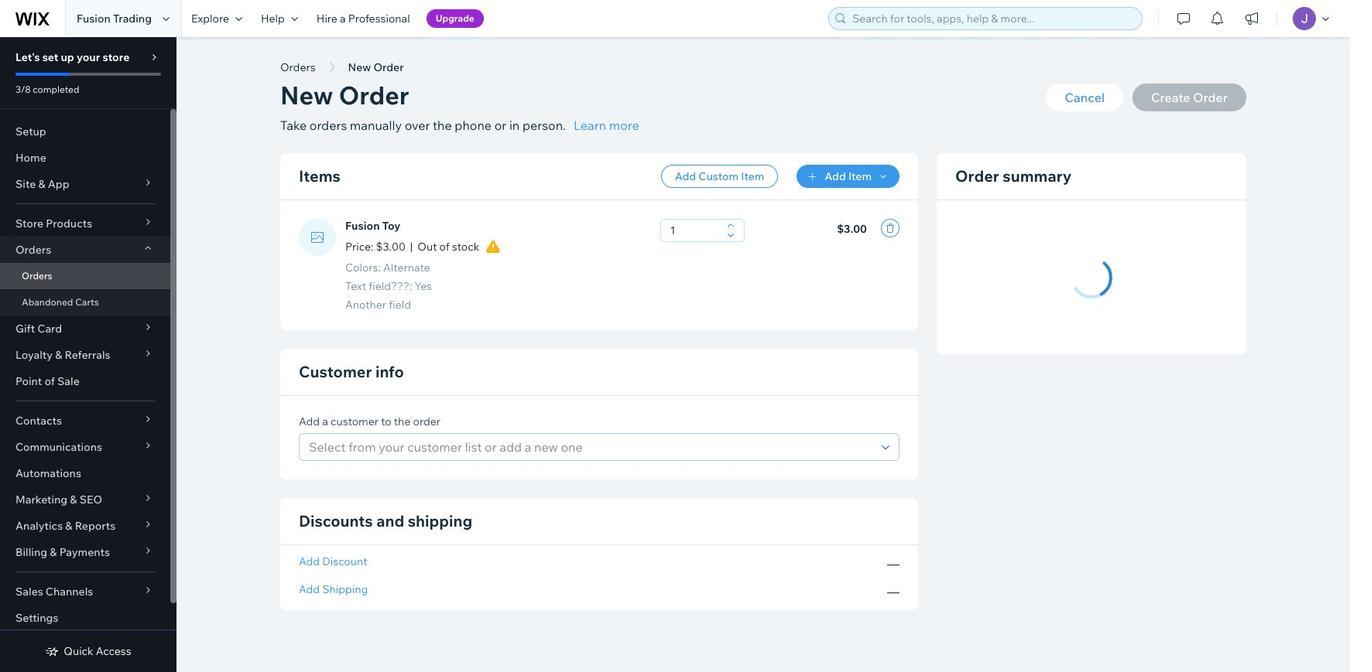 Task type: locate. For each thing, give the bounding box(es) containing it.
0 vertical spatial of
[[440, 240, 450, 254]]

orders
[[280, 60, 316, 74], [15, 243, 51, 257], [22, 270, 52, 282]]

2 vertical spatial orders
[[22, 270, 52, 282]]

& for billing
[[50, 546, 57, 560]]

order down new order
[[339, 80, 409, 111]]

new down orders button
[[280, 80, 333, 111]]

contacts button
[[0, 408, 170, 434]]

a for professional
[[340, 12, 346, 26]]

1 horizontal spatial item
[[849, 170, 872, 184]]

automations link
[[0, 461, 170, 487]]

add shipping button
[[299, 583, 368, 597]]

orders down help button
[[280, 60, 316, 74]]

of right out
[[440, 240, 450, 254]]

price:
[[345, 240, 374, 254]]

new inside new order take orders manually over the phone or in person. learn more
[[280, 80, 333, 111]]

automations
[[15, 467, 81, 481]]

gift card button
[[0, 316, 170, 342]]

hire
[[317, 12, 338, 26]]

1 vertical spatial new
[[280, 80, 333, 111]]

1 horizontal spatial of
[[440, 240, 450, 254]]

fusion trading
[[77, 12, 152, 26]]

add item button
[[797, 165, 900, 188]]

0 horizontal spatial item
[[741, 170, 765, 184]]

customer info
[[299, 362, 404, 382]]

explore
[[191, 12, 229, 26]]

add for add item
[[825, 170, 846, 184]]

billing & payments
[[15, 546, 110, 560]]

toy
[[382, 219, 401, 233]]

1 vertical spatial —
[[887, 585, 900, 600]]

another
[[345, 298, 387, 312]]

summary
[[1003, 167, 1072, 186]]

of inside sidebar element
[[44, 375, 55, 389]]

$3.00 down add item button
[[837, 222, 867, 236]]

seo
[[80, 493, 102, 507]]

orders
[[310, 118, 347, 133]]

gift card
[[15, 322, 62, 336]]

add for add custom item
[[675, 170, 696, 184]]

0 horizontal spatial a
[[322, 415, 328, 429]]

0 horizontal spatial $3.00
[[376, 240, 406, 254]]

0 vertical spatial orders
[[280, 60, 316, 74]]

None text field
[[666, 220, 723, 242]]

0 horizontal spatial new
[[280, 80, 333, 111]]

the inside new order take orders manually over the phone or in person. learn more
[[433, 118, 452, 133]]

order
[[413, 415, 441, 429]]

orders link
[[0, 263, 170, 290]]

new down the hire a professional link
[[348, 60, 371, 74]]

1 horizontal spatial the
[[433, 118, 452, 133]]

loyalty & referrals
[[15, 348, 110, 362]]

1 horizontal spatial new
[[348, 60, 371, 74]]

& right site
[[38, 177, 45, 191]]

fusion up price:
[[345, 219, 380, 233]]

$3.00 left |
[[376, 240, 406, 254]]

communications
[[15, 441, 102, 455]]

quick access
[[64, 645, 131, 659]]

1 vertical spatial order
[[339, 80, 409, 111]]

add a customer to the order
[[299, 415, 441, 429]]

set
[[42, 50, 58, 64]]

2 item from the left
[[849, 170, 872, 184]]

0 vertical spatial —
[[887, 557, 900, 572]]

Search for tools, apps, help & more... field
[[848, 8, 1138, 29]]

professional
[[348, 12, 410, 26]]

analytics
[[15, 520, 63, 534]]

0 horizontal spatial the
[[394, 415, 411, 429]]

add inside button
[[675, 170, 696, 184]]

of left sale on the bottom
[[44, 375, 55, 389]]

new order button
[[340, 56, 412, 79]]

— for add shipping
[[887, 585, 900, 600]]

order
[[374, 60, 404, 74], [339, 80, 409, 111], [956, 167, 1000, 186]]

fusion left trading
[[77, 12, 111, 26]]

home
[[15, 151, 46, 165]]

Select from your customer list or add a new one field
[[304, 434, 877, 461]]

add discount button
[[299, 555, 368, 569]]

site
[[15, 177, 36, 191]]

0 vertical spatial new
[[348, 60, 371, 74]]

add shipping
[[299, 583, 368, 597]]

order for new order take orders manually over the phone or in person. learn more
[[339, 80, 409, 111]]

$3.00
[[837, 222, 867, 236], [376, 240, 406, 254]]

0 vertical spatial a
[[340, 12, 346, 26]]

card
[[37, 322, 62, 336]]

1 item from the left
[[741, 170, 765, 184]]

contacts
[[15, 414, 62, 428]]

—
[[887, 557, 900, 572], [887, 585, 900, 600]]

order inside new order take orders manually over the phone or in person. learn more
[[339, 80, 409, 111]]

discounts
[[299, 512, 373, 531]]

0 horizontal spatial of
[[44, 375, 55, 389]]

& for marketing
[[70, 493, 77, 507]]

0 vertical spatial fusion
[[77, 12, 111, 26]]

payments
[[59, 546, 110, 560]]

add custom item
[[675, 170, 765, 184]]

order left summary
[[956, 167, 1000, 186]]

colors: alternate text field???: yes another field
[[345, 261, 432, 312]]

field
[[389, 298, 411, 312]]

1 vertical spatial of
[[44, 375, 55, 389]]

new
[[348, 60, 371, 74], [280, 80, 333, 111]]

add discount
[[299, 555, 368, 569]]

& right billing
[[50, 546, 57, 560]]

fusion for fusion toy
[[345, 219, 380, 233]]

the right over
[[433, 118, 452, 133]]

orders inside 'link'
[[22, 270, 52, 282]]

discounts and shipping
[[299, 512, 473, 531]]

take
[[280, 118, 307, 133]]

the right to
[[394, 415, 411, 429]]

gift
[[15, 322, 35, 336]]

orders button
[[273, 56, 323, 79]]

1 vertical spatial fusion
[[345, 219, 380, 233]]

learn more link
[[574, 116, 639, 135]]

orders inside dropdown button
[[15, 243, 51, 257]]

1 vertical spatial orders
[[15, 243, 51, 257]]

new inside button
[[348, 60, 371, 74]]

& left the seo
[[70, 493, 77, 507]]

sales
[[15, 585, 43, 599]]

a right hire
[[340, 12, 346, 26]]

orders up abandoned
[[22, 270, 52, 282]]

a left the customer
[[322, 415, 328, 429]]

0 vertical spatial $3.00
[[837, 222, 867, 236]]

add custom item button
[[661, 165, 779, 188]]

cancel
[[1065, 90, 1105, 105]]

— for add discount
[[887, 557, 900, 572]]

out
[[418, 240, 437, 254]]

add
[[675, 170, 696, 184], [825, 170, 846, 184], [299, 415, 320, 429], [299, 555, 320, 569], [299, 583, 320, 597]]

hire a professional
[[317, 12, 410, 26]]

order for new order
[[374, 60, 404, 74]]

1 vertical spatial a
[[322, 415, 328, 429]]

your
[[77, 50, 100, 64]]

2 — from the top
[[887, 585, 900, 600]]

new for new order take orders manually over the phone or in person. learn more
[[280, 80, 333, 111]]

0 horizontal spatial fusion
[[77, 12, 111, 26]]

orders inside button
[[280, 60, 316, 74]]

0 vertical spatial the
[[433, 118, 452, 133]]

0 vertical spatial order
[[374, 60, 404, 74]]

quick access button
[[45, 645, 131, 659]]

help
[[261, 12, 285, 26]]

phone
[[455, 118, 492, 133]]

order inside button
[[374, 60, 404, 74]]

point of sale
[[15, 375, 80, 389]]

marketing
[[15, 493, 68, 507]]

add inside button
[[825, 170, 846, 184]]

store products
[[15, 217, 92, 231]]

1 horizontal spatial a
[[340, 12, 346, 26]]

reports
[[75, 520, 116, 534]]

1 horizontal spatial fusion
[[345, 219, 380, 233]]

a
[[340, 12, 346, 26], [322, 415, 328, 429]]

orders down store
[[15, 243, 51, 257]]

order down the professional
[[374, 60, 404, 74]]

1 — from the top
[[887, 557, 900, 572]]

1 horizontal spatial $3.00
[[837, 222, 867, 236]]

& left 'reports'
[[65, 520, 72, 534]]

price: $3.00 |
[[345, 240, 413, 254]]

& right loyalty at the bottom left
[[55, 348, 62, 362]]



Task type: vqa. For each thing, say whether or not it's contained in the screenshot.
manage
no



Task type: describe. For each thing, give the bounding box(es) containing it.
fusion toy
[[345, 219, 401, 233]]

access
[[96, 645, 131, 659]]

add for add discount
[[299, 555, 320, 569]]

orders for orders button
[[280, 60, 316, 74]]

cancel button
[[1047, 84, 1124, 112]]

quick
[[64, 645, 93, 659]]

store products button
[[0, 211, 170, 237]]

let's set up your store
[[15, 50, 130, 64]]

orders button
[[0, 237, 170, 263]]

site & app button
[[0, 171, 170, 197]]

sale
[[57, 375, 80, 389]]

to
[[381, 415, 392, 429]]

abandoned carts link
[[0, 290, 170, 316]]

billing
[[15, 546, 47, 560]]

fusion for fusion trading
[[77, 12, 111, 26]]

text
[[345, 280, 366, 294]]

item inside button
[[849, 170, 872, 184]]

& for site
[[38, 177, 45, 191]]

communications button
[[0, 434, 170, 461]]

carts
[[75, 297, 99, 308]]

of for stock
[[440, 240, 450, 254]]

yes
[[415, 280, 432, 294]]

in
[[510, 118, 520, 133]]

& for analytics
[[65, 520, 72, 534]]

app
[[48, 177, 69, 191]]

1 vertical spatial the
[[394, 415, 411, 429]]

settings
[[15, 612, 58, 626]]

person.
[[523, 118, 566, 133]]

discount
[[322, 555, 368, 569]]

upgrade
[[436, 12, 475, 24]]

referrals
[[65, 348, 110, 362]]

add for add a customer to the order
[[299, 415, 320, 429]]

|
[[410, 240, 413, 254]]

upgrade button
[[426, 9, 484, 28]]

setup link
[[0, 118, 170, 145]]

learn
[[574, 118, 607, 133]]

abandoned carts
[[22, 297, 99, 308]]

sales channels button
[[0, 579, 170, 606]]

up
[[61, 50, 74, 64]]

item inside button
[[741, 170, 765, 184]]

3/8 completed
[[15, 84, 79, 95]]

2 vertical spatial order
[[956, 167, 1000, 186]]

customer
[[331, 415, 379, 429]]

new order
[[348, 60, 404, 74]]

manually
[[350, 118, 402, 133]]

& for loyalty
[[55, 348, 62, 362]]

orders for orders 'link'
[[22, 270, 52, 282]]

trading
[[113, 12, 152, 26]]

or
[[495, 118, 507, 133]]

out of stock
[[418, 240, 480, 254]]

new order take orders manually over the phone or in person. learn more
[[280, 80, 639, 133]]

more
[[609, 118, 639, 133]]

custom
[[699, 170, 739, 184]]

customer
[[299, 362, 372, 382]]

settings link
[[0, 606, 170, 632]]

marketing & seo
[[15, 493, 102, 507]]

point
[[15, 375, 42, 389]]

store
[[15, 217, 43, 231]]

shipping
[[408, 512, 473, 531]]

billing & payments button
[[0, 540, 170, 566]]

store
[[103, 50, 130, 64]]

new for new order
[[348, 60, 371, 74]]

items
[[299, 167, 341, 186]]

add item
[[825, 170, 872, 184]]

order summary
[[956, 167, 1072, 186]]

a for customer
[[322, 415, 328, 429]]

marketing & seo button
[[0, 487, 170, 513]]

sales channels
[[15, 585, 93, 599]]

1 vertical spatial $3.00
[[376, 240, 406, 254]]

orders for orders dropdown button in the left of the page
[[15, 243, 51, 257]]

analytics & reports
[[15, 520, 116, 534]]

point of sale link
[[0, 369, 170, 395]]

setup
[[15, 125, 46, 139]]

info
[[376, 362, 404, 382]]

add for add shipping
[[299, 583, 320, 597]]

of for sale
[[44, 375, 55, 389]]

3/8
[[15, 84, 31, 95]]

and
[[377, 512, 404, 531]]

let's
[[15, 50, 40, 64]]

sidebar element
[[0, 37, 177, 673]]

over
[[405, 118, 430, 133]]

stock
[[452, 240, 480, 254]]

help button
[[252, 0, 307, 37]]

channels
[[46, 585, 93, 599]]

site & app
[[15, 177, 69, 191]]



